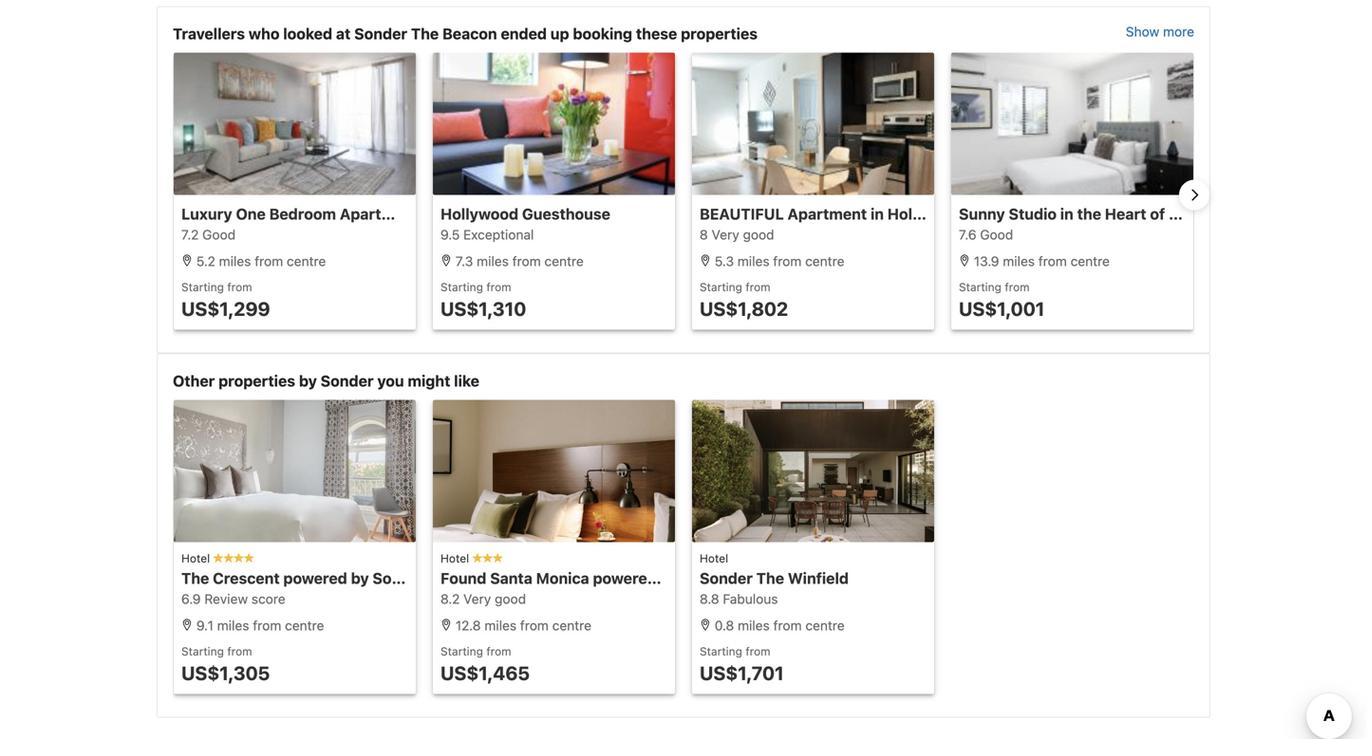 Task type: vqa. For each thing, say whether or not it's contained in the screenshot.


Task type: describe. For each thing, give the bounding box(es) containing it.
starting for us$1,701
[[700, 645, 743, 659]]

from inside starting from us$1,001
[[1005, 281, 1030, 294]]

show
[[1126, 24, 1160, 39]]

by inside 'the crescent powered by sonder 6.9 review score'
[[351, 570, 369, 588]]

venice
[[1169, 205, 1219, 223]]

8.2 very
[[441, 592, 491, 607]]

centre for us$1,802
[[806, 254, 845, 269]]

centre for us$1,001
[[1071, 254, 1110, 269]]

from up starting from us$1,802
[[773, 254, 802, 269]]

free
[[423, 205, 455, 223]]

hotel inside 'hotel sonder the winfield 8.8 fabulous'
[[700, 552, 729, 566]]

3 stars image
[[473, 554, 503, 563]]

miles for us$1,465
[[485, 618, 517, 634]]

sunny
[[959, 205, 1005, 223]]

6.9 review
[[181, 592, 248, 607]]

starting from us$1,305
[[181, 645, 270, 685]]

sonder inside 'hotel sonder the winfield 8.8 fabulous'
[[700, 570, 753, 588]]

hollywood guesthouse 9.5 exceptional
[[441, 205, 611, 243]]

4 stars image
[[213, 554, 254, 563]]

from down score
[[253, 618, 281, 634]]

santa
[[490, 570, 533, 588]]

starting for us$1,299
[[181, 281, 224, 294]]

from inside "starting from us$1,310"
[[487, 281, 512, 294]]

starting from us$1,701
[[700, 645, 784, 685]]

centre for us$1,701
[[806, 618, 845, 634]]

hollywood inside beautiful apartment in hollywood 1br & 1bd 8 very good
[[888, 205, 966, 223]]

region containing us$1,299
[[158, 53, 1243, 338]]

by inside found santa monica powered by sonder 8.2 very good
[[661, 570, 679, 588]]

sonder inside found santa monica powered by sonder 8.2 very good
[[682, 570, 735, 588]]

sonder inside 'the crescent powered by sonder 6.9 review score'
[[373, 570, 426, 588]]

0 horizontal spatial properties
[[219, 372, 295, 390]]

7.2 good
[[181, 227, 236, 243]]

us$1,701
[[700, 662, 784, 685]]

hotel for us$1,465
[[441, 552, 473, 566]]

us$1,299
[[181, 298, 270, 320]]

0.8 miles from centre
[[711, 618, 845, 634]]

centre for us$1,299
[[287, 254, 326, 269]]

starting for us$1,305
[[181, 645, 224, 659]]

13.9 miles from centre
[[971, 254, 1110, 269]]

at
[[336, 25, 351, 43]]

starting from us$1,001
[[959, 281, 1045, 320]]

up
[[551, 25, 569, 43]]

starting from us$1,802
[[700, 281, 788, 320]]

5.2
[[196, 254, 215, 269]]

powered inside 'the crescent powered by sonder 6.9 review score'
[[283, 570, 347, 588]]

9.1
[[196, 618, 214, 634]]

the
[[1078, 205, 1102, 223]]

found
[[441, 570, 487, 588]]

from inside starting from us$1,305
[[227, 645, 252, 659]]

crescent
[[213, 570, 280, 588]]

5.3
[[715, 254, 734, 269]]

from down the hollywood guesthouse 9.5 exceptional at the top left of page
[[513, 254, 541, 269]]

beautiful
[[700, 205, 784, 223]]

us$1,465
[[441, 662, 530, 685]]

miles for us$1,701
[[738, 618, 770, 634]]

5.3 miles from centre
[[711, 254, 845, 269]]

apartment inside the luxury one bedroom apartment free parking&pool 7.2 good
[[340, 205, 419, 223]]

from inside starting from us$1,802
[[746, 281, 771, 294]]

-
[[1222, 205, 1229, 223]]

booking
[[573, 25, 633, 43]]

beautiful apartment in hollywood 1br & 1bd 8 very good
[[700, 205, 1044, 243]]

winfield
[[788, 570, 849, 588]]

0 horizontal spatial by
[[299, 372, 317, 390]]

travellers
[[173, 25, 245, 43]]

one
[[236, 205, 266, 223]]

ended
[[501, 25, 547, 43]]

from down one
[[255, 254, 283, 269]]

us$1,310
[[441, 298, 526, 320]]

starting for us$1,001
[[959, 281, 1002, 294]]

1 horizontal spatial the
[[411, 25, 439, 43]]

good inside found santa monica powered by sonder 8.2 very good
[[495, 592, 526, 607]]

starting for us$1,310
[[441, 281, 483, 294]]

0.8
[[715, 618, 734, 634]]

us$1,001
[[959, 298, 1045, 320]]

studio
[[1009, 205, 1057, 223]]

hotel for us$1,305
[[181, 552, 213, 566]]

miles for us$1,305
[[217, 618, 249, 634]]

good inside beautiful apartment in hollywood 1br & 1bd 8 very good
[[743, 227, 775, 243]]

starting from us$1,465
[[441, 645, 530, 685]]

of
[[1150, 205, 1166, 223]]

12.8
[[456, 618, 481, 634]]

from down 'hotel sonder the winfield 8.8 fabulous'
[[774, 618, 802, 634]]

other properties by sonder you might like
[[173, 372, 480, 390]]



Task type: locate. For each thing, give the bounding box(es) containing it.
us$1,305
[[181, 662, 270, 685]]

the inside 'the crescent powered by sonder 6.9 review score'
[[181, 570, 209, 588]]

starting
[[181, 281, 224, 294], [441, 281, 483, 294], [700, 281, 743, 294], [959, 281, 1002, 294], [181, 645, 224, 659], [441, 645, 483, 659], [700, 645, 743, 659]]

centre for us$1,305
[[285, 618, 324, 634]]

you
[[377, 372, 404, 390]]

2 horizontal spatial the
[[757, 570, 784, 588]]

luxury
[[181, 205, 232, 223]]

parking&pool
[[459, 205, 559, 223]]

good
[[743, 227, 775, 243], [495, 592, 526, 607]]

5.2 miles from centre
[[193, 254, 326, 269]]

starting down 9.1
[[181, 645, 224, 659]]

in
[[871, 205, 884, 223], [1061, 205, 1074, 223]]

centre down bedroom
[[287, 254, 326, 269]]

travellers who looked at sonder the beacon ended up booking these properties
[[173, 25, 758, 43]]

hotel sonder the winfield 8.8 fabulous
[[700, 552, 849, 607]]

1 in from the left
[[871, 205, 884, 223]]

the inside 'hotel sonder the winfield 8.8 fabulous'
[[757, 570, 784, 588]]

centre down found santa monica powered by sonder 8.2 very good
[[552, 618, 592, 634]]

hotel up '8.8 fabulous'
[[700, 552, 729, 566]]

1 horizontal spatial hotel
[[441, 552, 473, 566]]

starting inside starting from us$1,465
[[441, 645, 483, 659]]

1 horizontal spatial good
[[743, 227, 775, 243]]

centre
[[287, 254, 326, 269], [545, 254, 584, 269], [806, 254, 845, 269], [1071, 254, 1110, 269], [285, 618, 324, 634], [552, 618, 592, 634], [806, 618, 845, 634]]

centre down winfield
[[806, 618, 845, 634]]

bedroom
[[269, 205, 336, 223]]

8 very
[[700, 227, 740, 243]]

apartment
[[340, 205, 419, 223], [788, 205, 867, 223]]

9.5 exceptional
[[441, 227, 534, 243]]

from
[[255, 254, 283, 269], [513, 254, 541, 269], [773, 254, 802, 269], [1039, 254, 1067, 269], [227, 281, 252, 294], [487, 281, 512, 294], [746, 281, 771, 294], [1005, 281, 1030, 294], [253, 618, 281, 634], [520, 618, 549, 634], [774, 618, 802, 634], [227, 645, 252, 659], [487, 645, 512, 659], [746, 645, 771, 659]]

2 powered from the left
[[593, 570, 657, 588]]

starting down 7.3
[[441, 281, 483, 294]]

miles right 5.2
[[219, 254, 251, 269]]

1 horizontal spatial in
[[1061, 205, 1074, 223]]

3 hotel from the left
[[700, 552, 729, 566]]

0 horizontal spatial apartment
[[340, 205, 419, 223]]

hollywood inside the hollywood guesthouse 9.5 exceptional
[[441, 205, 519, 223]]

hollywood up 9.5 exceptional
[[441, 205, 519, 223]]

starting from us$1,310
[[441, 281, 526, 320]]

miles
[[219, 254, 251, 269], [477, 254, 509, 269], [738, 254, 770, 269], [1003, 254, 1035, 269], [217, 618, 249, 634], [485, 618, 517, 634], [738, 618, 770, 634]]

12.8 miles from centre
[[452, 618, 592, 634]]

centre for us$1,465
[[552, 618, 592, 634]]

good down beautiful at the right top of page
[[743, 227, 775, 243]]

centre down 'the crescent powered by sonder 6.9 review score'
[[285, 618, 324, 634]]

from up us$1,310
[[487, 281, 512, 294]]

centre down beautiful apartment in hollywood 1br & 1bd 8 very good
[[806, 254, 845, 269]]

starting inside starting from us$1,299
[[181, 281, 224, 294]]

starting down 0.8
[[700, 645, 743, 659]]

hotel
[[181, 552, 213, 566], [441, 552, 473, 566], [700, 552, 729, 566]]

sunny studio in the heart of venice - b 7.6 good
[[959, 205, 1243, 243]]

from up us$1,299
[[227, 281, 252, 294]]

from inside starting from us$1,299
[[227, 281, 252, 294]]

powered up score
[[283, 570, 347, 588]]

main content
[[157, 0, 1211, 6]]

from down studio
[[1039, 254, 1067, 269]]

1 horizontal spatial properties
[[681, 25, 758, 43]]

starting down 13.9
[[959, 281, 1002, 294]]

hotel up 6.9 review
[[181, 552, 213, 566]]

in for us$1,001
[[1061, 205, 1074, 223]]

0 vertical spatial properties
[[681, 25, 758, 43]]

these
[[636, 25, 677, 43]]

who
[[249, 25, 280, 43]]

miles right 9.1
[[217, 618, 249, 634]]

miles right 0.8
[[738, 618, 770, 634]]

more
[[1163, 24, 1195, 39]]

hollywood left 1br at top right
[[888, 205, 966, 223]]

2 horizontal spatial by
[[661, 570, 679, 588]]

starting inside starting from us$1,001
[[959, 281, 1002, 294]]

miles right 13.9
[[1003, 254, 1035, 269]]

7.3
[[456, 254, 473, 269]]

1 vertical spatial good
[[495, 592, 526, 607]]

powered right monica
[[593, 570, 657, 588]]

starting from us$1,299
[[181, 281, 270, 320]]

miles for us$1,001
[[1003, 254, 1035, 269]]

found santa monica powered by sonder 8.2 very good
[[441, 570, 735, 607]]

starting down "12.8" at the bottom
[[441, 645, 483, 659]]

monica
[[536, 570, 589, 588]]

us$1,802
[[700, 298, 788, 320]]

starting down 5.2
[[181, 281, 224, 294]]

from up us$1,001
[[1005, 281, 1030, 294]]

properties
[[681, 25, 758, 43], [219, 372, 295, 390]]

b
[[1233, 205, 1243, 223]]

show more
[[1126, 24, 1195, 39]]

0 horizontal spatial the
[[181, 570, 209, 588]]

0 vertical spatial good
[[743, 227, 775, 243]]

2 horizontal spatial hotel
[[700, 552, 729, 566]]

1 horizontal spatial hollywood
[[888, 205, 966, 223]]

centre for us$1,310
[[545, 254, 584, 269]]

1 horizontal spatial by
[[351, 570, 369, 588]]

from down santa
[[520, 618, 549, 634]]

miles right 5.3
[[738, 254, 770, 269]]

miles for us$1,310
[[477, 254, 509, 269]]

2 in from the left
[[1061, 205, 1074, 223]]

1 hotel from the left
[[181, 552, 213, 566]]

the up 6.9 review
[[181, 570, 209, 588]]

centre down the sunny studio in the heart of venice - b 7.6 good
[[1071, 254, 1110, 269]]

like
[[454, 372, 480, 390]]

from up us$1,701
[[746, 645, 771, 659]]

the crescent powered by sonder 6.9 review score
[[181, 570, 426, 607]]

in inside the sunny studio in the heart of venice - b 7.6 good
[[1061, 205, 1074, 223]]

0 horizontal spatial hotel
[[181, 552, 213, 566]]

0 horizontal spatial good
[[495, 592, 526, 607]]

&
[[1001, 205, 1012, 223]]

9.1 miles from centre
[[193, 618, 324, 634]]

miles down 9.5 exceptional
[[477, 254, 509, 269]]

from up us$1,802
[[746, 281, 771, 294]]

might
[[408, 372, 451, 390]]

starting down 5.3
[[700, 281, 743, 294]]

1 vertical spatial properties
[[219, 372, 295, 390]]

2 apartment from the left
[[788, 205, 867, 223]]

8.8 fabulous
[[700, 592, 778, 607]]

from inside starting from us$1,701
[[746, 645, 771, 659]]

2 hollywood from the left
[[888, 205, 966, 223]]

from up us$1,465
[[487, 645, 512, 659]]

powered
[[283, 570, 347, 588], [593, 570, 657, 588]]

hollywood
[[441, 205, 519, 223], [888, 205, 966, 223]]

miles right "12.8" at the bottom
[[485, 618, 517, 634]]

apartment inside beautiful apartment in hollywood 1br & 1bd 8 very good
[[788, 205, 867, 223]]

in inside beautiful apartment in hollywood 1br & 1bd 8 very good
[[871, 205, 884, 223]]

score
[[252, 592, 286, 607]]

the up '8.8 fabulous'
[[757, 570, 784, 588]]

powered inside found santa monica powered by sonder 8.2 very good
[[593, 570, 657, 588]]

from inside starting from us$1,465
[[487, 645, 512, 659]]

the
[[411, 25, 439, 43], [181, 570, 209, 588], [757, 570, 784, 588]]

0 horizontal spatial hollywood
[[441, 205, 519, 223]]

starting inside starting from us$1,701
[[700, 645, 743, 659]]

region
[[158, 53, 1243, 338]]

beacon
[[443, 25, 497, 43]]

1br
[[969, 205, 997, 223]]

starting inside starting from us$1,305
[[181, 645, 224, 659]]

13.9
[[974, 254, 1000, 269]]

1 hollywood from the left
[[441, 205, 519, 223]]

luxury one bedroom apartment free parking&pool 7.2 good
[[181, 205, 559, 243]]

show more link
[[1126, 22, 1195, 45]]

starting for us$1,465
[[441, 645, 483, 659]]

miles for us$1,802
[[738, 254, 770, 269]]

looked
[[283, 25, 333, 43]]

other
[[173, 372, 215, 390]]

properties right 'these'
[[681, 25, 758, 43]]

guesthouse
[[522, 205, 611, 223]]

from up us$1,305
[[227, 645, 252, 659]]

7.6 good
[[959, 227, 1014, 243]]

good down santa
[[495, 592, 526, 607]]

hotel up found
[[441, 552, 473, 566]]

apartment up 5.3 miles from centre
[[788, 205, 867, 223]]

0 horizontal spatial powered
[[283, 570, 347, 588]]

starting inside "starting from us$1,310"
[[441, 281, 483, 294]]

miles for us$1,299
[[219, 254, 251, 269]]

2 hotel from the left
[[441, 552, 473, 566]]

1bd
[[1016, 205, 1044, 223]]

starting for us$1,802
[[700, 281, 743, 294]]

starting inside starting from us$1,802
[[700, 281, 743, 294]]

centre down "guesthouse"
[[545, 254, 584, 269]]

1 apartment from the left
[[340, 205, 419, 223]]

apartment left free
[[340, 205, 419, 223]]

by
[[299, 372, 317, 390], [351, 570, 369, 588], [661, 570, 679, 588]]

1 horizontal spatial apartment
[[788, 205, 867, 223]]

1 powered from the left
[[283, 570, 347, 588]]

1 horizontal spatial powered
[[593, 570, 657, 588]]

7.3 miles from centre
[[452, 254, 584, 269]]

heart
[[1105, 205, 1147, 223]]

the left the beacon
[[411, 25, 439, 43]]

properties right other at the bottom
[[219, 372, 295, 390]]

0 horizontal spatial in
[[871, 205, 884, 223]]

sonder
[[354, 25, 407, 43], [321, 372, 374, 390], [373, 570, 426, 588], [682, 570, 735, 588], [700, 570, 753, 588]]

in for us$1,802
[[871, 205, 884, 223]]



